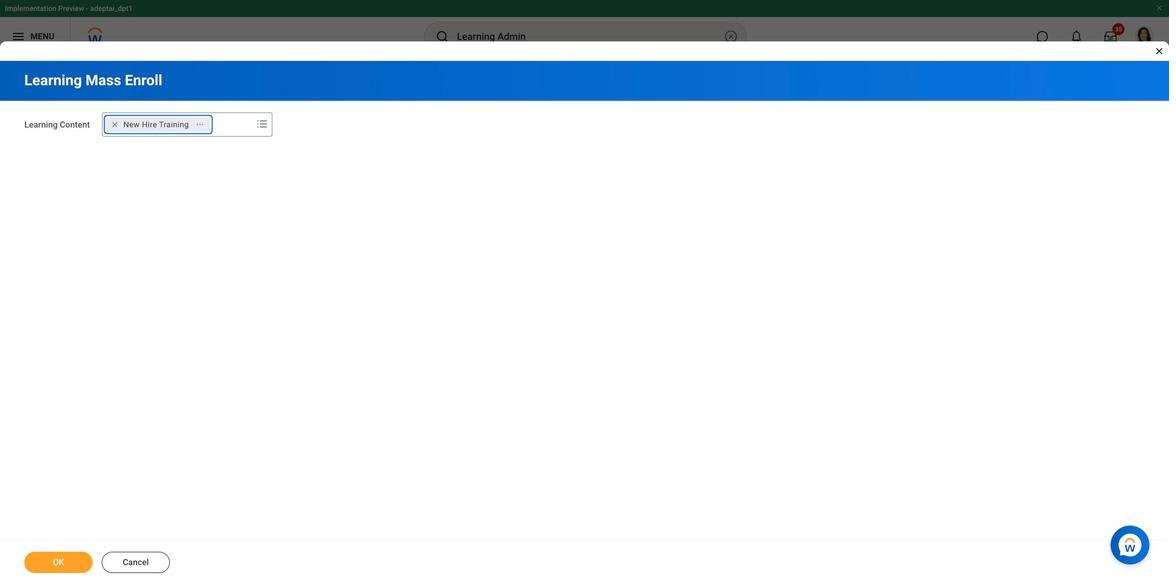 Task type: vqa. For each thing, say whether or not it's contained in the screenshot.
inbox large icon
yes



Task type: describe. For each thing, give the bounding box(es) containing it.
inbox large image
[[1105, 30, 1117, 43]]

profile logan mcneil element
[[1128, 23, 1162, 50]]

prompts image
[[255, 117, 270, 131]]

notifications large image
[[1071, 30, 1083, 43]]

workday assistant region
[[1111, 521, 1155, 565]]

x small image
[[109, 118, 121, 131]]



Task type: locate. For each thing, give the bounding box(es) containing it.
close learning mass enroll image
[[1155, 46, 1165, 56]]

new hire training element
[[123, 119, 189, 130]]

x circle image
[[724, 29, 739, 44]]

main content
[[0, 61, 1169, 584]]

banner
[[0, 0, 1169, 56]]

dialog
[[0, 0, 1169, 584]]

close environment banner image
[[1156, 4, 1163, 12]]

search image
[[435, 29, 450, 44]]

new hire training, press delete to clear value. option
[[106, 117, 210, 132]]

related actions image
[[196, 120, 204, 129]]



